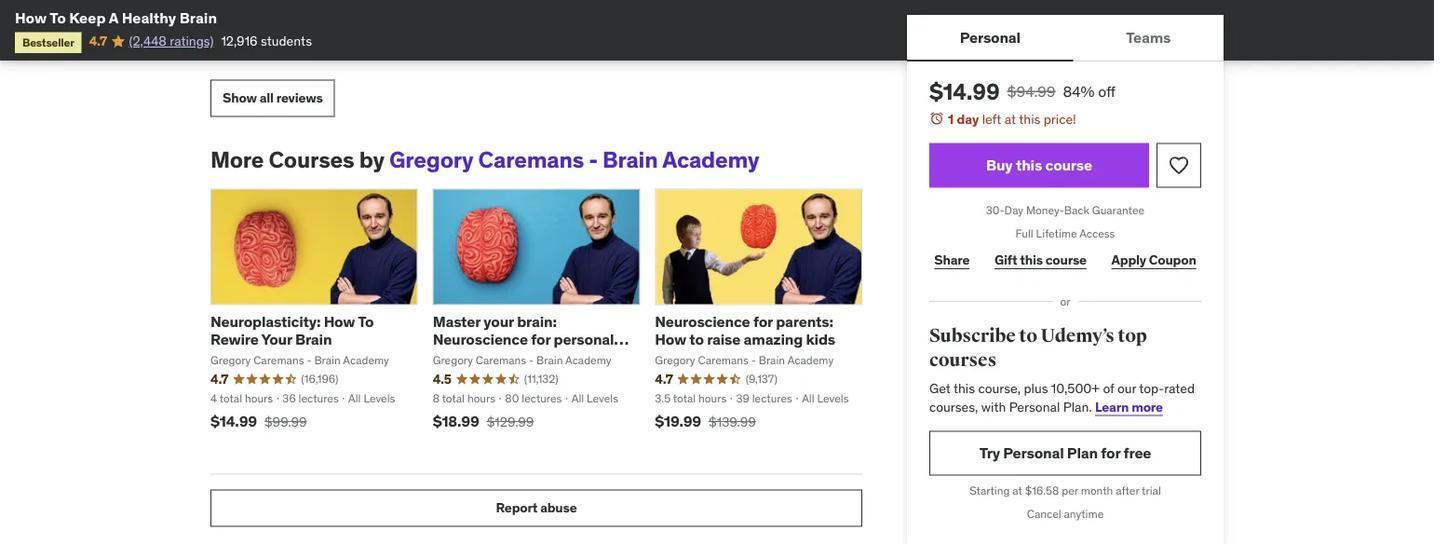 Task type: describe. For each thing, give the bounding box(es) containing it.
buy
[[987, 156, 1013, 175]]

84%
[[1064, 82, 1095, 101]]

16196 reviews element
[[301, 371, 339, 387]]

(16,196)
[[301, 372, 339, 386]]

subscribe to udemy's top courses
[[930, 325, 1148, 371]]

reviews
[[276, 90, 323, 106]]

anytime
[[1064, 507, 1104, 521]]

at inside starting at $16.58 per month after trial cancel anytime
[[1013, 484, 1023, 498]]

learn more link
[[1096, 398, 1163, 415]]

neuroplasticity: how to rewire your brain gregory caremans - brain academy
[[211, 312, 389, 367]]

gregory inside neuroplasticity: how to rewire your brain gregory caremans - brain academy
[[211, 353, 251, 367]]

$99.99
[[265, 413, 307, 430]]

hours for $18.99
[[468, 391, 496, 406]]

report abuse
[[496, 499, 577, 516]]

day
[[957, 110, 979, 127]]

$19.99
[[655, 412, 702, 431]]

0 horizontal spatial to
[[50, 8, 66, 27]]

39 lectures
[[736, 391, 793, 406]]

2 vertical spatial personal
[[1004, 443, 1064, 462]]

get this course, plus 10,500+ of our top-rated courses, with personal plan.
[[930, 380, 1195, 415]]

how inside neuroscience for parents: how to raise amazing kids gregory caremans - brain academy
[[655, 330, 687, 349]]

starting at $16.58 per month after trial cancel anytime
[[970, 484, 1162, 521]]

mark review by anonymized u. as helpful image
[[262, 32, 281, 51]]

show all reviews button
[[211, 80, 335, 117]]

a
[[109, 8, 118, 27]]

$14.99 $99.99
[[211, 412, 307, 431]]

lectures for $14.99
[[299, 391, 339, 406]]

levels for neuroscience for parents: how to raise amazing kids
[[818, 391, 849, 406]]

try personal plan for free
[[980, 443, 1152, 462]]

36
[[283, 391, 296, 406]]

0 horizontal spatial 4.7
[[89, 33, 107, 49]]

4.5
[[433, 371, 452, 387]]

teams
[[1127, 27, 1171, 46]]

add to wishlist image
[[1168, 154, 1191, 177]]

to inside neuroplasticity: how to rewire your brain gregory caremans - brain academy
[[358, 312, 374, 331]]

caremans inside neuroscience for parents: how to raise amazing kids gregory caremans - brain academy
[[698, 353, 749, 367]]

apply coupon button
[[1107, 241, 1202, 279]]

3.5 total hours
[[655, 391, 727, 406]]

levels for neuroplasticity: how to rewire your brain
[[364, 391, 395, 406]]

$16.58
[[1026, 484, 1060, 498]]

all for neuroplasticity: how to rewire your brain
[[348, 391, 361, 406]]

price!
[[1044, 110, 1077, 127]]

after
[[1116, 484, 1140, 498]]

hours for $14.99
[[245, 391, 273, 406]]

- inside neuroscience for parents: how to raise amazing kids gregory caremans - brain academy
[[752, 353, 756, 367]]

neuroscience inside master your brain: neuroscience for personal development
[[433, 330, 528, 349]]

gift
[[995, 251, 1018, 268]]

this down $94.99
[[1019, 110, 1041, 127]]

buy this course button
[[930, 143, 1150, 188]]

development
[[433, 347, 524, 367]]

rated
[[1165, 380, 1195, 397]]

39
[[736, 391, 750, 406]]

by
[[359, 146, 385, 174]]

academy inside neuroscience for parents: how to raise amazing kids gregory caremans - brain academy
[[788, 353, 834, 367]]

36 lectures
[[283, 391, 339, 406]]

4 total hours
[[211, 391, 273, 406]]

courses
[[269, 146, 354, 174]]

(9,137)
[[746, 372, 778, 386]]

top-
[[1140, 380, 1165, 397]]

$14.99 for $14.99 $99.99
[[211, 412, 257, 431]]

brain:
[[517, 312, 557, 331]]

with
[[982, 398, 1006, 415]]

0 vertical spatial at
[[1005, 110, 1017, 127]]

neuroscience for parents: how to raise amazing kids gregory caremans - brain academy
[[655, 312, 836, 367]]

all for master your brain: neuroscience for personal development
[[572, 391, 584, 406]]

(11,132)
[[524, 372, 559, 386]]

total for $18.99
[[442, 391, 465, 406]]

gregory right by at the top left
[[389, 146, 474, 174]]

- inside neuroplasticity: how to rewire your brain gregory caremans - brain academy
[[307, 353, 312, 367]]

all levels for neuroscience for parents: how to raise amazing kids
[[802, 391, 849, 406]]

guarantee
[[1093, 203, 1145, 218]]

(2,448 ratings)
[[129, 33, 214, 49]]

$14.99 $94.99 84% off
[[930, 77, 1116, 105]]

academy inside neuroplasticity: how to rewire your brain gregory caremans - brain academy
[[343, 353, 389, 367]]

4.7 for neuroscience for parents: how to raise amazing kids
[[655, 371, 673, 387]]

apply coupon
[[1112, 251, 1197, 268]]

gregory up 4.5
[[433, 353, 473, 367]]

this for buy
[[1016, 156, 1043, 175]]

more courses by gregory caremans - brain academy
[[211, 146, 760, 174]]

report abuse button
[[211, 489, 863, 527]]

amazing
[[744, 330, 803, 349]]

all levels for neuroplasticity: how to rewire your brain
[[348, 391, 395, 406]]

month
[[1081, 484, 1114, 498]]

11132 reviews element
[[524, 371, 559, 387]]

your
[[484, 312, 514, 331]]

udemy's
[[1041, 325, 1115, 347]]

coupon
[[1150, 251, 1197, 268]]

students
[[261, 33, 312, 49]]

8
[[433, 391, 440, 406]]

neuroplasticity: how to rewire your brain link
[[211, 312, 374, 349]]

back
[[1065, 203, 1090, 218]]

report
[[496, 499, 538, 516]]

lectures for $18.99
[[522, 391, 562, 406]]

gregory caremans - brain academy
[[433, 353, 612, 367]]

lectures for $19.99
[[753, 391, 793, 406]]

top
[[1118, 325, 1148, 347]]

courses,
[[930, 398, 979, 415]]

show
[[223, 90, 257, 106]]

3.5
[[655, 391, 671, 406]]

more
[[211, 146, 264, 174]]

courses
[[930, 349, 997, 371]]

apply
[[1112, 251, 1147, 268]]

course,
[[979, 380, 1021, 397]]

kids
[[806, 330, 836, 349]]

(2,448
[[129, 33, 167, 49]]



Task type: locate. For each thing, give the bounding box(es) containing it.
course down the lifetime
[[1046, 251, 1087, 268]]

1 horizontal spatial to
[[358, 312, 374, 331]]

plus
[[1024, 380, 1049, 397]]

course inside button
[[1046, 156, 1093, 175]]

9137 reviews element
[[746, 371, 778, 387]]

1 levels from the left
[[364, 391, 395, 406]]

get
[[930, 380, 951, 397]]

to inside neuroscience for parents: how to raise amazing kids gregory caremans - brain academy
[[690, 330, 704, 349]]

0 horizontal spatial all
[[348, 391, 361, 406]]

share
[[935, 251, 970, 268]]

10,500+
[[1052, 380, 1100, 397]]

2 horizontal spatial levels
[[818, 391, 849, 406]]

our
[[1118, 380, 1137, 397]]

hours up $18.99 $129.99
[[468, 391, 496, 406]]

3 hours from the left
[[699, 391, 727, 406]]

share button
[[930, 241, 975, 279]]

how up (16,196)
[[324, 312, 355, 331]]

hours
[[245, 391, 273, 406], [468, 391, 496, 406], [699, 391, 727, 406]]

for left free
[[1101, 443, 1121, 462]]

total right 4
[[220, 391, 242, 406]]

0 vertical spatial to
[[50, 8, 66, 27]]

2 horizontal spatial all levels
[[802, 391, 849, 406]]

lectures down 9137 reviews element
[[753, 391, 793, 406]]

4.7 down keep
[[89, 33, 107, 49]]

to right your on the left of the page
[[358, 312, 374, 331]]

how up bestseller
[[15, 8, 47, 27]]

1 horizontal spatial to
[[1020, 325, 1038, 347]]

2 lectures from the left
[[522, 391, 562, 406]]

2 total from the left
[[442, 391, 465, 406]]

1 horizontal spatial hours
[[468, 391, 496, 406]]

of
[[1103, 380, 1115, 397]]

80 lectures
[[505, 391, 562, 406]]

access
[[1080, 226, 1116, 241]]

1 horizontal spatial all levels
[[572, 391, 619, 406]]

1 horizontal spatial total
[[442, 391, 465, 406]]

this for gift
[[1020, 251, 1043, 268]]

rewire
[[211, 330, 259, 349]]

more
[[1132, 398, 1163, 415]]

alarm image
[[930, 111, 945, 126]]

2 levels from the left
[[587, 391, 619, 406]]

1 horizontal spatial for
[[754, 312, 773, 331]]

neuroscience inside neuroscience for parents: how to raise amazing kids gregory caremans - brain academy
[[655, 312, 750, 331]]

2 all levels from the left
[[572, 391, 619, 406]]

80
[[505, 391, 519, 406]]

1 all from the left
[[348, 391, 361, 406]]

all right 36 lectures
[[348, 391, 361, 406]]

$14.99
[[930, 77, 1000, 105], [211, 412, 257, 431]]

this
[[1019, 110, 1041, 127], [1016, 156, 1043, 175], [1020, 251, 1043, 268], [954, 380, 976, 397]]

personal up $16.58
[[1004, 443, 1064, 462]]

0 horizontal spatial for
[[531, 330, 551, 349]]

1 vertical spatial personal
[[1010, 398, 1060, 415]]

3 total from the left
[[673, 391, 696, 406]]

neuroscience up gregory caremans - brain academy
[[433, 330, 528, 349]]

parents:
[[776, 312, 834, 331]]

plan
[[1068, 443, 1098, 462]]

how
[[15, 8, 47, 27], [324, 312, 355, 331], [655, 330, 687, 349]]

to left the udemy's at bottom right
[[1020, 325, 1038, 347]]

personal up $14.99 $94.99 84% off
[[960, 27, 1021, 46]]

try personal plan for free link
[[930, 431, 1202, 476]]

1 horizontal spatial levels
[[587, 391, 619, 406]]

1 course from the top
[[1046, 156, 1093, 175]]

3 all levels from the left
[[802, 391, 849, 406]]

gift this course
[[995, 251, 1087, 268]]

this up courses,
[[954, 380, 976, 397]]

all for neuroscience for parents: how to raise amazing kids
[[802, 391, 815, 406]]

for inside master your brain: neuroscience for personal development
[[531, 330, 551, 349]]

4.7 up 4
[[211, 371, 229, 387]]

how to keep a healthy brain
[[15, 8, 217, 27]]

left
[[983, 110, 1002, 127]]

gregory caremans - brain academy link
[[389, 146, 760, 174]]

personal inside get this course, plus 10,500+ of our top-rated courses, with personal plan.
[[1010, 398, 1060, 415]]

total right 8
[[442, 391, 465, 406]]

total for $14.99
[[220, 391, 242, 406]]

1 total from the left
[[220, 391, 242, 406]]

per
[[1062, 484, 1079, 498]]

0 vertical spatial course
[[1046, 156, 1093, 175]]

$18.99
[[433, 412, 479, 431]]

3 lectures from the left
[[753, 391, 793, 406]]

for inside neuroscience for parents: how to raise amazing kids gregory caremans - brain academy
[[754, 312, 773, 331]]

-
[[589, 146, 598, 174], [307, 353, 312, 367], [529, 353, 534, 367], [752, 353, 756, 367]]

2 horizontal spatial how
[[655, 330, 687, 349]]

1 hours from the left
[[245, 391, 273, 406]]

1 horizontal spatial 4.7
[[211, 371, 229, 387]]

1 horizontal spatial how
[[324, 312, 355, 331]]

master your brain: neuroscience for personal development
[[433, 312, 614, 367]]

3 levels from the left
[[818, 391, 849, 406]]

0 horizontal spatial total
[[220, 391, 242, 406]]

course for buy this course
[[1046, 156, 1093, 175]]

1 vertical spatial to
[[358, 312, 374, 331]]

this inside button
[[1016, 156, 1043, 175]]

hours up $19.99 $139.99
[[699, 391, 727, 406]]

this right gift
[[1020, 251, 1043, 268]]

to
[[50, 8, 66, 27], [358, 312, 374, 331]]

0 horizontal spatial $14.99
[[211, 412, 257, 431]]

all levels for master your brain: neuroscience for personal development
[[572, 391, 619, 406]]

to left raise
[[690, 330, 704, 349]]

all levels down personal
[[572, 391, 619, 406]]

2 all from the left
[[572, 391, 584, 406]]

raise
[[707, 330, 741, 349]]

to up bestseller
[[50, 8, 66, 27]]

total for $19.99
[[673, 391, 696, 406]]

subscribe
[[930, 325, 1016, 347]]

1 vertical spatial $14.99
[[211, 412, 257, 431]]

course
[[1046, 156, 1093, 175], [1046, 251, 1087, 268]]

$14.99 down 4 total hours
[[211, 412, 257, 431]]

$14.99 for $14.99 $94.99 84% off
[[930, 77, 1000, 105]]

master
[[433, 312, 481, 331]]

2 horizontal spatial for
[[1101, 443, 1121, 462]]

2 horizontal spatial lectures
[[753, 391, 793, 406]]

all
[[260, 90, 274, 106]]

total right 3.5
[[673, 391, 696, 406]]

ratings)
[[170, 33, 214, 49]]

$129.99
[[487, 413, 534, 430]]

4
[[211, 391, 217, 406]]

3 all from the left
[[802, 391, 815, 406]]

0 horizontal spatial levels
[[364, 391, 395, 406]]

hours up the "$14.99 $99.99"
[[245, 391, 273, 406]]

plan.
[[1064, 398, 1093, 415]]

this inside get this course, plus 10,500+ of our top-rated courses, with personal plan.
[[954, 380, 976, 397]]

$18.99 $129.99
[[433, 412, 534, 431]]

this for get
[[954, 380, 976, 397]]

0 vertical spatial $14.99
[[930, 77, 1000, 105]]

at right left
[[1005, 110, 1017, 127]]

lectures down 16196 reviews element
[[299, 391, 339, 406]]

30-day money-back guarantee full lifetime access
[[986, 203, 1145, 241]]

4.7 up 3.5
[[655, 371, 673, 387]]

lectures down 11132 reviews element
[[522, 391, 562, 406]]

2 horizontal spatial 4.7
[[655, 371, 673, 387]]

to
[[1020, 325, 1038, 347], [690, 330, 704, 349]]

at left $16.58
[[1013, 484, 1023, 498]]

at
[[1005, 110, 1017, 127], [1013, 484, 1023, 498]]

1 lectures from the left
[[299, 391, 339, 406]]

personal down plus on the bottom of the page
[[1010, 398, 1060, 415]]

neuroscience up 3.5 total hours
[[655, 312, 750, 331]]

for
[[754, 312, 773, 331], [531, 330, 551, 349], [1101, 443, 1121, 462]]

1 vertical spatial at
[[1013, 484, 1023, 498]]

teams button
[[1074, 15, 1224, 60]]

abuse
[[540, 499, 577, 516]]

brain inside neuroscience for parents: how to raise amazing kids gregory caremans - brain academy
[[759, 353, 785, 367]]

how inside neuroplasticity: how to rewire your brain gregory caremans - brain academy
[[324, 312, 355, 331]]

$14.99 up day
[[930, 77, 1000, 105]]

personal inside button
[[960, 27, 1021, 46]]

bestseller
[[22, 35, 74, 49]]

1
[[948, 110, 954, 127]]

course up back
[[1046, 156, 1093, 175]]

this right "buy"
[[1016, 156, 1043, 175]]

all right 80 lectures
[[572, 391, 584, 406]]

tab list containing personal
[[907, 15, 1224, 61]]

0 horizontal spatial all levels
[[348, 391, 395, 406]]

2 horizontal spatial total
[[673, 391, 696, 406]]

2 hours from the left
[[468, 391, 496, 406]]

1 horizontal spatial neuroscience
[[655, 312, 750, 331]]

personal
[[554, 330, 614, 349]]

learn
[[1096, 398, 1129, 415]]

levels down kids
[[818, 391, 849, 406]]

trial
[[1142, 484, 1162, 498]]

0 horizontal spatial lectures
[[299, 391, 339, 406]]

12,916 students
[[221, 33, 312, 49]]

or
[[1061, 294, 1071, 309]]

neuroscience for parents: how to raise amazing kids link
[[655, 312, 836, 349]]

1 horizontal spatial lectures
[[522, 391, 562, 406]]

money-
[[1027, 203, 1065, 218]]

off
[[1099, 82, 1116, 101]]

0 vertical spatial personal
[[960, 27, 1021, 46]]

$139.99
[[709, 413, 756, 430]]

0 horizontal spatial neuroscience
[[433, 330, 528, 349]]

0 horizontal spatial to
[[690, 330, 704, 349]]

0 horizontal spatial how
[[15, 8, 47, 27]]

learn more
[[1096, 398, 1163, 415]]

2 horizontal spatial all
[[802, 391, 815, 406]]

course for gift this course
[[1046, 251, 1087, 268]]

to inside subscribe to udemy's top courses
[[1020, 325, 1038, 347]]

lifetime
[[1037, 226, 1078, 241]]

all levels right 36 lectures
[[348, 391, 395, 406]]

2 horizontal spatial hours
[[699, 391, 727, 406]]

2 course from the top
[[1046, 251, 1087, 268]]

healthy
[[122, 8, 176, 27]]

1 vertical spatial course
[[1046, 251, 1087, 268]]

gregory up 3.5
[[655, 353, 696, 367]]

levels left 3.5
[[587, 391, 619, 406]]

all levels down kids
[[802, 391, 849, 406]]

all
[[348, 391, 361, 406], [572, 391, 584, 406], [802, 391, 815, 406]]

1 horizontal spatial $14.99
[[930, 77, 1000, 105]]

mark review by anonymized u. as unhelpful image
[[298, 32, 316, 51]]

1 day left at this price!
[[948, 110, 1077, 127]]

tab list
[[907, 15, 1224, 61]]

30-
[[986, 203, 1005, 218]]

buy this course
[[987, 156, 1093, 175]]

caremans inside neuroplasticity: how to rewire your brain gregory caremans - brain academy
[[254, 353, 304, 367]]

show all reviews
[[223, 90, 323, 106]]

1 horizontal spatial all
[[572, 391, 584, 406]]

levels left 8
[[364, 391, 395, 406]]

$94.99
[[1008, 82, 1056, 101]]

how left raise
[[655, 330, 687, 349]]

1 all levels from the left
[[348, 391, 395, 406]]

for up gregory caremans - brain academy
[[531, 330, 551, 349]]

neuroscience
[[655, 312, 750, 331], [433, 330, 528, 349]]

0 horizontal spatial hours
[[245, 391, 273, 406]]

starting
[[970, 484, 1010, 498]]

all right 39 lectures on the bottom
[[802, 391, 815, 406]]

4.7 for neuroplasticity: how to rewire your brain
[[211, 371, 229, 387]]

levels for master your brain: neuroscience for personal development
[[587, 391, 619, 406]]

hours for $19.99
[[699, 391, 727, 406]]

gregory down rewire
[[211, 353, 251, 367]]

your
[[261, 330, 292, 349]]

for left parents:
[[754, 312, 773, 331]]

gregory inside neuroscience for parents: how to raise amazing kids gregory caremans - brain academy
[[655, 353, 696, 367]]



Task type: vqa. For each thing, say whether or not it's contained in the screenshot.


